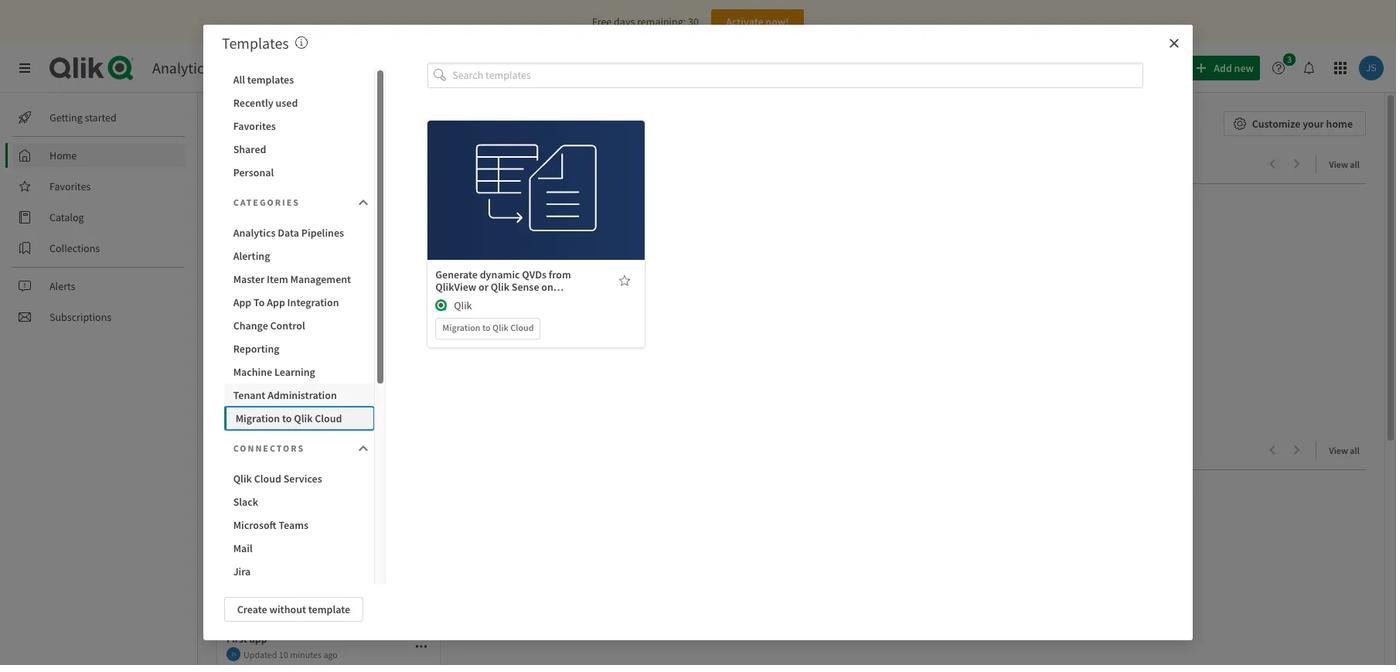 Task type: locate. For each thing, give the bounding box(es) containing it.
minutes down personal element
[[290, 649, 322, 660]]

minutes for to
[[290, 362, 322, 374]]

0 vertical spatial migration
[[443, 321, 481, 333]]

slack
[[233, 495, 258, 509]]

app
[[233, 295, 252, 309], [267, 295, 285, 309]]

0 vertical spatial all
[[1351, 159, 1360, 170]]

1 vertical spatial favorites
[[49, 179, 91, 193]]

2 jacob simon image from the top
[[227, 647, 241, 661]]

1 vertical spatial view all link
[[1330, 440, 1367, 459]]

1 vertical spatial updated
[[244, 649, 277, 660]]

1 vertical spatial view all
[[1330, 445, 1360, 456]]

1 updated from the top
[[244, 362, 277, 374]]

app
[[249, 346, 267, 360], [249, 632, 267, 646]]

updated 10 minutes ago down without
[[244, 649, 338, 660]]

0 vertical spatial cloud
[[511, 321, 534, 333]]

0 horizontal spatial cloud
[[254, 472, 281, 486]]

to down apps
[[483, 321, 491, 333]]

explore
[[319, 155, 369, 174]]

used down all templates button
[[276, 96, 298, 110]]

microsoft teams button
[[224, 514, 374, 537]]

app right 'to'
[[267, 295, 285, 309]]

2 all from the top
[[1351, 445, 1360, 456]]

migration down the tenant
[[236, 411, 280, 425]]

0 vertical spatial migration to qlik cloud
[[443, 321, 534, 333]]

services
[[214, 58, 267, 77], [284, 472, 322, 486]]

integration
[[287, 295, 339, 309]]

0 vertical spatial app
[[249, 346, 267, 360]]

1 horizontal spatial services
[[284, 472, 322, 486]]

2 ago from the top
[[324, 649, 338, 660]]

remaining:
[[637, 15, 686, 29]]

0 vertical spatial analytics
[[152, 58, 211, 77]]

jacob simon image
[[227, 361, 241, 375], [227, 647, 241, 661]]

2 view from the top
[[1330, 445, 1349, 456]]

0 vertical spatial to
[[302, 155, 316, 174]]

1 vertical spatial app
[[249, 632, 267, 646]]

0 vertical spatial minutes
[[290, 362, 322, 374]]

0 vertical spatial services
[[214, 58, 267, 77]]

2 first from the top
[[227, 632, 247, 646]]

all
[[1351, 159, 1360, 170], [1351, 445, 1360, 456]]

analytics data pipelines
[[233, 226, 344, 240]]

free days remaining: 30
[[592, 15, 699, 29]]

first app down create
[[227, 632, 267, 646]]

2 10 from the top
[[279, 649, 288, 660]]

app for analytics
[[249, 346, 267, 360]]

subscriptions link
[[12, 305, 186, 329]]

migration inside button
[[236, 411, 280, 425]]

create without template
[[237, 602, 350, 616]]

1 vertical spatial used
[[299, 441, 331, 460]]

on
[[542, 280, 554, 294]]

1 vertical spatial first
[[227, 632, 247, 646]]

0 vertical spatial 10
[[279, 362, 288, 374]]

jacob simon image down reporting
[[227, 361, 241, 375]]

alerting
[[233, 249, 270, 263]]

2 vertical spatial cloud
[[254, 472, 281, 486]]

updated 10 minutes ago down reporting button
[[244, 362, 338, 374]]

1 vertical spatial jacob simon image
[[227, 647, 241, 661]]

first app
[[227, 346, 267, 360], [227, 632, 267, 646]]

shared
[[233, 142, 266, 156]]

analytics
[[152, 58, 211, 77], [238, 155, 299, 174], [233, 226, 276, 240]]

ago for to
[[324, 362, 338, 374]]

2 minutes from the top
[[290, 649, 322, 660]]

0 vertical spatial ago
[[324, 362, 338, 374]]

10 down reporting button
[[279, 362, 288, 374]]

first
[[227, 346, 247, 360], [227, 632, 247, 646]]

from
[[549, 267, 571, 281]]

0 vertical spatial jacob simon image
[[227, 361, 241, 375]]

your
[[1303, 117, 1325, 131]]

app left 'to'
[[233, 295, 252, 309]]

all for recently used
[[1351, 445, 1360, 456]]

2 vertical spatial to
[[282, 411, 292, 425]]

0 horizontal spatial migration to qlik cloud
[[236, 411, 342, 425]]

services down templates
[[214, 58, 267, 77]]

1 horizontal spatial used
[[299, 441, 331, 460]]

10 for analytics
[[279, 362, 288, 374]]

customize your home button
[[1224, 111, 1367, 136]]

all for analytics to explore
[[1351, 159, 1360, 170]]

jacob simon element down create
[[227, 647, 241, 661]]

to left the explore
[[302, 155, 316, 174]]

1 vertical spatial ago
[[324, 649, 338, 660]]

1 vertical spatial cloud
[[315, 411, 342, 425]]

jacob simon element down reporting
[[227, 361, 241, 375]]

navigation pane element
[[0, 99, 197, 336]]

1 horizontal spatial favorites
[[233, 119, 276, 133]]

cloud inside qlik cloud services button
[[254, 472, 281, 486]]

1 app from the left
[[233, 295, 252, 309]]

jacob simon image for recently
[[227, 647, 241, 661]]

analytics inside home main content
[[238, 155, 299, 174]]

home
[[1327, 117, 1353, 131]]

1 horizontal spatial to
[[302, 155, 316, 174]]

1 app from the top
[[249, 346, 267, 360]]

0 horizontal spatial to
[[282, 411, 292, 425]]

subscriptions
[[49, 310, 112, 324]]

1 horizontal spatial app
[[267, 295, 285, 309]]

template
[[525, 166, 567, 180], [308, 602, 350, 616]]

0 vertical spatial updated
[[244, 362, 277, 374]]

migration to qlik cloud down the tenant administration
[[236, 411, 342, 425]]

personal
[[233, 166, 274, 179]]

0 vertical spatial first
[[227, 346, 247, 360]]

cloud down administration in the left bottom of the page
[[315, 411, 342, 425]]

management
[[290, 272, 351, 286]]

0 horizontal spatial template
[[308, 602, 350, 616]]

analytics for analytics to explore
[[238, 155, 299, 174]]

insight
[[1107, 61, 1139, 75]]

0 vertical spatial used
[[276, 96, 298, 110]]

1 vertical spatial services
[[284, 472, 322, 486]]

2 view all link from the top
[[1330, 440, 1367, 459]]

10 down without
[[279, 649, 288, 660]]

templates are pre-built automations that help you automate common business workflows. get started by selecting one of the pre-built templates or choose the blank canvas to build an automation from scratch. image
[[295, 36, 308, 49]]

recently used down all templates
[[233, 96, 298, 110]]

1 horizontal spatial cloud
[[315, 411, 342, 425]]

ago down personal element
[[324, 649, 338, 660]]

10 for recently
[[279, 649, 288, 660]]

to down the tenant administration
[[282, 411, 292, 425]]

1 all from the top
[[1351, 159, 1360, 170]]

app up machine
[[249, 346, 267, 360]]

analytics for analytics services
[[152, 58, 211, 77]]

alerts link
[[12, 274, 186, 299]]

0 vertical spatial jacob simon element
[[227, 361, 241, 375]]

first app for analytics to explore
[[227, 346, 267, 360]]

1 vertical spatial to
[[483, 321, 491, 333]]

customize your home
[[1253, 117, 1353, 131]]

1 first from the top
[[227, 346, 247, 360]]

qlik down apps
[[493, 321, 509, 333]]

1 first app from the top
[[227, 346, 267, 360]]

0 vertical spatial view all link
[[1330, 154, 1367, 173]]

home inside main content
[[217, 111, 264, 135]]

recently used link
[[238, 441, 337, 460]]

recently used up qlik cloud services
[[238, 441, 331, 460]]

2 app from the top
[[249, 632, 267, 646]]

0 vertical spatial updated 10 minutes ago
[[244, 362, 338, 374]]

template inside create without template button
[[308, 602, 350, 616]]

Search text field
[[808, 55, 1054, 81]]

analytics to explore link
[[238, 155, 375, 174]]

home down the getting
[[49, 148, 77, 162]]

pipelines
[[301, 226, 344, 240]]

to inside home main content
[[302, 155, 316, 174]]

recently up qlik cloud services
[[238, 441, 296, 460]]

services up slack "button" at the left of page
[[284, 472, 322, 486]]

qlik inside the generate dynamic qvds from qlikview or qlik sense on windows apps
[[491, 280, 510, 294]]

alerting button
[[224, 244, 374, 268]]

to
[[302, 155, 316, 174], [483, 321, 491, 333], [282, 411, 292, 425]]

1 vertical spatial recently
[[238, 441, 296, 460]]

0 horizontal spatial favorites
[[49, 179, 91, 193]]

qlik
[[491, 280, 510, 294], [454, 298, 472, 312], [493, 321, 509, 333], [294, 411, 313, 425], [233, 472, 252, 486]]

0 vertical spatial view
[[1330, 159, 1349, 170]]

microsoft teams
[[233, 518, 309, 532]]

1 vertical spatial jacob simon element
[[227, 647, 241, 661]]

template right use
[[525, 166, 567, 180]]

analytics for analytics data pipelines
[[233, 226, 276, 240]]

0 horizontal spatial services
[[214, 58, 267, 77]]

0 vertical spatial first app
[[227, 346, 267, 360]]

1 minutes from the top
[[290, 362, 322, 374]]

updated down reporting
[[244, 362, 277, 374]]

free
[[592, 15, 612, 29]]

services inside qlik cloud services button
[[284, 472, 322, 486]]

1 view all link from the top
[[1330, 154, 1367, 173]]

2 view all from the top
[[1330, 445, 1360, 456]]

favorites
[[233, 119, 276, 133], [49, 179, 91, 193]]

minutes down reporting button
[[290, 362, 322, 374]]

1 vertical spatial migration
[[236, 411, 280, 425]]

first app up machine
[[227, 346, 267, 360]]

0 vertical spatial template
[[525, 166, 567, 180]]

updated
[[244, 362, 277, 374], [244, 649, 277, 660]]

2 horizontal spatial to
[[483, 321, 491, 333]]

updated for analytics to explore
[[244, 362, 277, 374]]

details button
[[488, 195, 585, 219]]

used
[[276, 96, 298, 110], [299, 441, 331, 460]]

1 10 from the top
[[279, 362, 288, 374]]

create without template button
[[224, 597, 364, 622]]

1 view from the top
[[1330, 159, 1349, 170]]

migration to qlik cloud
[[443, 321, 534, 333], [236, 411, 342, 425]]

started
[[85, 111, 117, 125]]

1 vertical spatial recently used
[[238, 441, 331, 460]]

minutes for used
[[290, 649, 322, 660]]

1 jacob simon image from the top
[[227, 361, 241, 375]]

0 horizontal spatial migration
[[236, 411, 280, 425]]

first down create
[[227, 632, 247, 646]]

1 ago from the top
[[324, 362, 338, 374]]

0 vertical spatial favorites
[[233, 119, 276, 133]]

updated down create
[[244, 649, 277, 660]]

templates
[[247, 73, 294, 87]]

favorites up catalog at left top
[[49, 179, 91, 193]]

used up qlik cloud services button
[[299, 441, 331, 460]]

1 vertical spatial migration to qlik cloud
[[236, 411, 342, 425]]

recently used
[[233, 96, 298, 110], [238, 441, 331, 460]]

2 first app from the top
[[227, 632, 267, 646]]

1 vertical spatial 10
[[279, 649, 288, 660]]

2 updated from the top
[[244, 649, 277, 660]]

days
[[614, 15, 635, 29]]

1 vertical spatial home
[[49, 148, 77, 162]]

recently used inside home main content
[[238, 441, 331, 460]]

0 vertical spatial view all
[[1330, 159, 1360, 170]]

2 vertical spatial analytics
[[233, 226, 276, 240]]

migration to qlik cloud down apps
[[443, 321, 534, 333]]

0 horizontal spatial used
[[276, 96, 298, 110]]

1 vertical spatial analytics
[[238, 155, 299, 174]]

mail
[[233, 541, 253, 555]]

qlik down administration in the left bottom of the page
[[294, 411, 313, 425]]

2 updated 10 minutes ago from the top
[[244, 649, 338, 660]]

1 view all from the top
[[1330, 159, 1360, 170]]

favorites inside button
[[233, 119, 276, 133]]

generate dynamic qvds from qlikview or qlik sense on windows apps
[[436, 267, 571, 306]]

app to app integration button
[[224, 291, 374, 314]]

qlik right the or
[[491, 280, 510, 294]]

view all
[[1330, 159, 1360, 170], [1330, 445, 1360, 456]]

0 vertical spatial home
[[217, 111, 264, 135]]

advisor
[[1142, 61, 1177, 75]]

jacob simon image down create
[[227, 647, 241, 661]]

administration
[[268, 388, 337, 402]]

migration to qlik cloud button
[[224, 407, 374, 430]]

1 vertical spatial minutes
[[290, 649, 322, 660]]

home up shared in the top left of the page
[[217, 111, 264, 135]]

first up machine
[[227, 346, 247, 360]]

jacob simon element
[[227, 361, 241, 375], [227, 647, 241, 661]]

0 vertical spatial recently used
[[233, 96, 298, 110]]

minutes
[[290, 362, 322, 374], [290, 649, 322, 660]]

favorites up shared in the top left of the page
[[233, 119, 276, 133]]

0 horizontal spatial app
[[233, 295, 252, 309]]

favorites link
[[12, 174, 186, 199]]

recently down all templates
[[233, 96, 274, 110]]

1 vertical spatial first app
[[227, 632, 267, 646]]

view all link
[[1330, 154, 1367, 173], [1330, 440, 1367, 459]]

analytics inside button
[[233, 226, 276, 240]]

close sidebar menu image
[[19, 62, 31, 74]]

0 horizontal spatial home
[[49, 148, 77, 162]]

ask insight advisor button
[[1063, 56, 1183, 80]]

1 horizontal spatial migration to qlik cloud
[[443, 321, 534, 333]]

qlik up slack
[[233, 472, 252, 486]]

all templates button
[[224, 68, 374, 91]]

first for analytics to explore
[[227, 346, 247, 360]]

cloud down connectors
[[254, 472, 281, 486]]

2 jacob simon element from the top
[[227, 647, 241, 661]]

1 vertical spatial all
[[1351, 445, 1360, 456]]

updated for recently used
[[244, 649, 277, 660]]

all
[[233, 73, 245, 87]]

generate
[[436, 267, 478, 281]]

0 vertical spatial recently
[[233, 96, 274, 110]]

2 horizontal spatial cloud
[[511, 321, 534, 333]]

1 horizontal spatial home
[[217, 111, 264, 135]]

machine learning
[[233, 365, 315, 379]]

1 jacob simon element from the top
[[227, 361, 241, 375]]

migration down windows
[[443, 321, 481, 333]]

1 vertical spatial template
[[308, 602, 350, 616]]

template right without
[[308, 602, 350, 616]]

1 horizontal spatial template
[[525, 166, 567, 180]]

1 updated 10 minutes ago from the top
[[244, 362, 338, 374]]

qlik inside qlik cloud services button
[[233, 472, 252, 486]]

1 vertical spatial updated 10 minutes ago
[[244, 649, 338, 660]]

ago right learning
[[324, 362, 338, 374]]

cloud down sense
[[511, 321, 534, 333]]

jira button
[[224, 560, 374, 583]]

1 vertical spatial view
[[1330, 445, 1349, 456]]

connectors
[[233, 442, 305, 454]]

app down create
[[249, 632, 267, 646]]



Task type: describe. For each thing, give the bounding box(es) containing it.
catalog
[[49, 210, 84, 224]]

connectors button
[[224, 433, 374, 464]]

favorites button
[[224, 114, 374, 138]]

templates are pre-built automations that help you automate common business workflows. get started by selecting one of the pre-built templates or choose the blank canvas to build an automation from scratch. tooltip
[[295, 33, 308, 53]]

change control button
[[224, 314, 374, 337]]

view for recently used
[[1330, 445, 1349, 456]]

mail button
[[224, 537, 374, 560]]

customize
[[1253, 117, 1301, 131]]

analytics data pipelines button
[[224, 221, 374, 244]]

change
[[233, 319, 268, 333]]

learning
[[275, 365, 315, 379]]

teams
[[279, 518, 309, 532]]

master item management
[[233, 272, 351, 286]]

alerts
[[49, 279, 75, 293]]

ago for used
[[324, 649, 338, 660]]

all templates
[[233, 73, 294, 87]]

jira
[[233, 565, 251, 579]]

recently used inside button
[[233, 96, 298, 110]]

recently inside home main content
[[238, 441, 296, 460]]

use template
[[506, 166, 567, 180]]

view all link for analytics to explore
[[1330, 154, 1367, 173]]

apps
[[480, 292, 503, 306]]

first app for recently used
[[227, 632, 267, 646]]

use
[[506, 166, 523, 180]]

qlik inside migration to qlik cloud button
[[294, 411, 313, 425]]

qlik image
[[436, 299, 448, 311]]

jacob simon element for analytics to explore
[[227, 361, 241, 375]]

close image
[[1169, 37, 1181, 49]]

microsoft
[[233, 518, 277, 532]]

analytics services
[[152, 58, 267, 77]]

reporting
[[233, 342, 280, 356]]

qlik cloud services button
[[224, 467, 374, 490]]

view for analytics to explore
[[1330, 159, 1349, 170]]

updated 10 minutes ago for analytics
[[244, 362, 338, 374]]

favorites inside the navigation pane element
[[49, 179, 91, 193]]

2 app from the left
[[267, 295, 285, 309]]

collections link
[[12, 236, 186, 261]]

template inside use template button
[[525, 166, 567, 180]]

used inside button
[[276, 96, 298, 110]]

sense
[[512, 280, 539, 294]]

recently inside button
[[233, 96, 274, 110]]

used inside home main content
[[299, 441, 331, 460]]

first for recently used
[[227, 632, 247, 646]]

1 horizontal spatial migration
[[443, 321, 481, 333]]

jacob simon element for recently used
[[227, 647, 241, 661]]

collections
[[49, 241, 100, 255]]

now!
[[766, 15, 789, 29]]

30
[[688, 15, 699, 29]]

jacob simon image for analytics
[[227, 361, 241, 375]]

qvds
[[522, 267, 547, 281]]

qlik down qlikview
[[454, 298, 472, 312]]

home inside the navigation pane element
[[49, 148, 77, 162]]

machine
[[233, 365, 272, 379]]

data
[[278, 226, 299, 240]]

categories button
[[224, 187, 374, 218]]

activate now!
[[726, 15, 789, 29]]

home main content
[[192, 93, 1397, 665]]

to inside button
[[282, 411, 292, 425]]

recently used button
[[224, 91, 374, 114]]

dynamic
[[480, 267, 520, 281]]

without
[[270, 602, 306, 616]]

app for recently
[[249, 632, 267, 646]]

templates
[[222, 33, 289, 53]]

tenant
[[233, 388, 266, 402]]

app to app integration
[[233, 295, 339, 309]]

shared button
[[224, 138, 374, 161]]

master item management button
[[224, 268, 374, 291]]

Search templates text field
[[453, 63, 1144, 88]]

getting
[[49, 111, 83, 125]]

to
[[254, 295, 265, 309]]

catalog link
[[12, 205, 186, 230]]

analytics to explore
[[238, 155, 369, 174]]

personal button
[[224, 161, 374, 184]]

view all for recently used
[[1330, 445, 1360, 456]]

tenant administration
[[233, 388, 337, 402]]

updated 10 minutes ago for recently
[[244, 649, 338, 660]]

use template button
[[488, 161, 585, 185]]

or
[[479, 280, 489, 294]]

home link
[[12, 143, 186, 168]]

view all link for recently used
[[1330, 440, 1367, 459]]

personal element
[[316, 609, 341, 634]]

cloud inside migration to qlik cloud button
[[315, 411, 342, 425]]

add to favorites image
[[619, 274, 631, 287]]

reporting button
[[224, 337, 374, 360]]

item
[[267, 272, 288, 286]]

machine learning button
[[224, 360, 374, 384]]

qlikview
[[436, 280, 477, 294]]

getting started link
[[12, 105, 186, 130]]

getting started
[[49, 111, 117, 125]]

activate now! link
[[711, 9, 804, 34]]

slack button
[[224, 490, 374, 514]]

view all for analytics to explore
[[1330, 159, 1360, 170]]

windows
[[436, 292, 478, 306]]

analytics services element
[[152, 58, 267, 77]]

master
[[233, 272, 265, 286]]

control
[[270, 319, 305, 333]]

qlik cloud services
[[233, 472, 322, 486]]

tenant administration button
[[224, 384, 374, 407]]

migration to qlik cloud inside button
[[236, 411, 342, 425]]

ask insight advisor
[[1088, 61, 1177, 75]]

activate
[[726, 15, 764, 29]]

searchbar element
[[783, 55, 1054, 81]]



Task type: vqa. For each thing, say whether or not it's contained in the screenshot.
Change
yes



